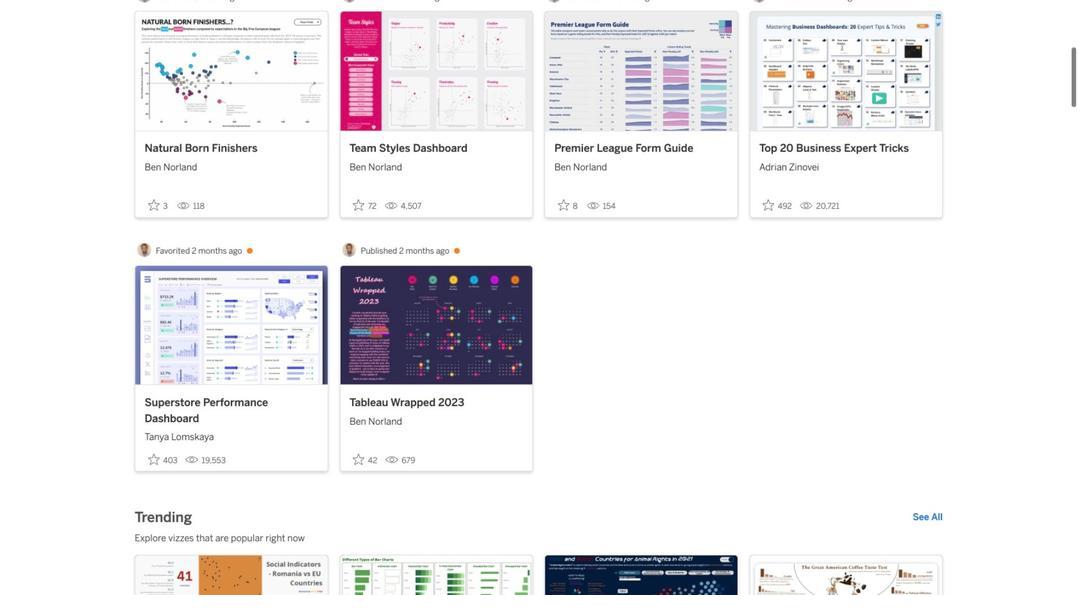 Task type: vqa. For each thing, say whether or not it's contained in the screenshot.
first Ben Norland image from right
yes



Task type: describe. For each thing, give the bounding box(es) containing it.
see all trending element
[[913, 511, 943, 525]]

1 ben norland image from the left
[[137, 243, 151, 257]]

trending heading
[[135, 509, 192, 528]]

1 add favorite image from the top
[[353, 200, 365, 211]]



Task type: locate. For each thing, give the bounding box(es) containing it.
add favorite image
[[353, 200, 365, 211], [353, 454, 365, 466]]

2 ben norland image from the left
[[342, 243, 356, 257]]

add favorite image
[[148, 200, 160, 211], [558, 200, 570, 211], [763, 200, 775, 211], [148, 454, 160, 466]]

workbook thumbnail image
[[135, 12, 328, 131], [340, 12, 532, 131], [545, 12, 737, 131], [750, 12, 942, 131], [135, 266, 328, 385], [340, 266, 532, 385]]

Add Favorite button
[[145, 196, 172, 215], [350, 196, 380, 215], [555, 196, 582, 215], [760, 196, 796, 215], [145, 451, 181, 469], [350, 451, 381, 469]]

ben norland image
[[137, 243, 151, 257], [342, 243, 356, 257]]

1 vertical spatial add favorite image
[[353, 454, 365, 466]]

1 horizontal spatial ben norland image
[[342, 243, 356, 257]]

explore vizzes that are popular right now element
[[135, 532, 943, 546]]

0 vertical spatial add favorite image
[[353, 200, 365, 211]]

0 horizontal spatial ben norland image
[[137, 243, 151, 257]]

2 add favorite image from the top
[[353, 454, 365, 466]]



